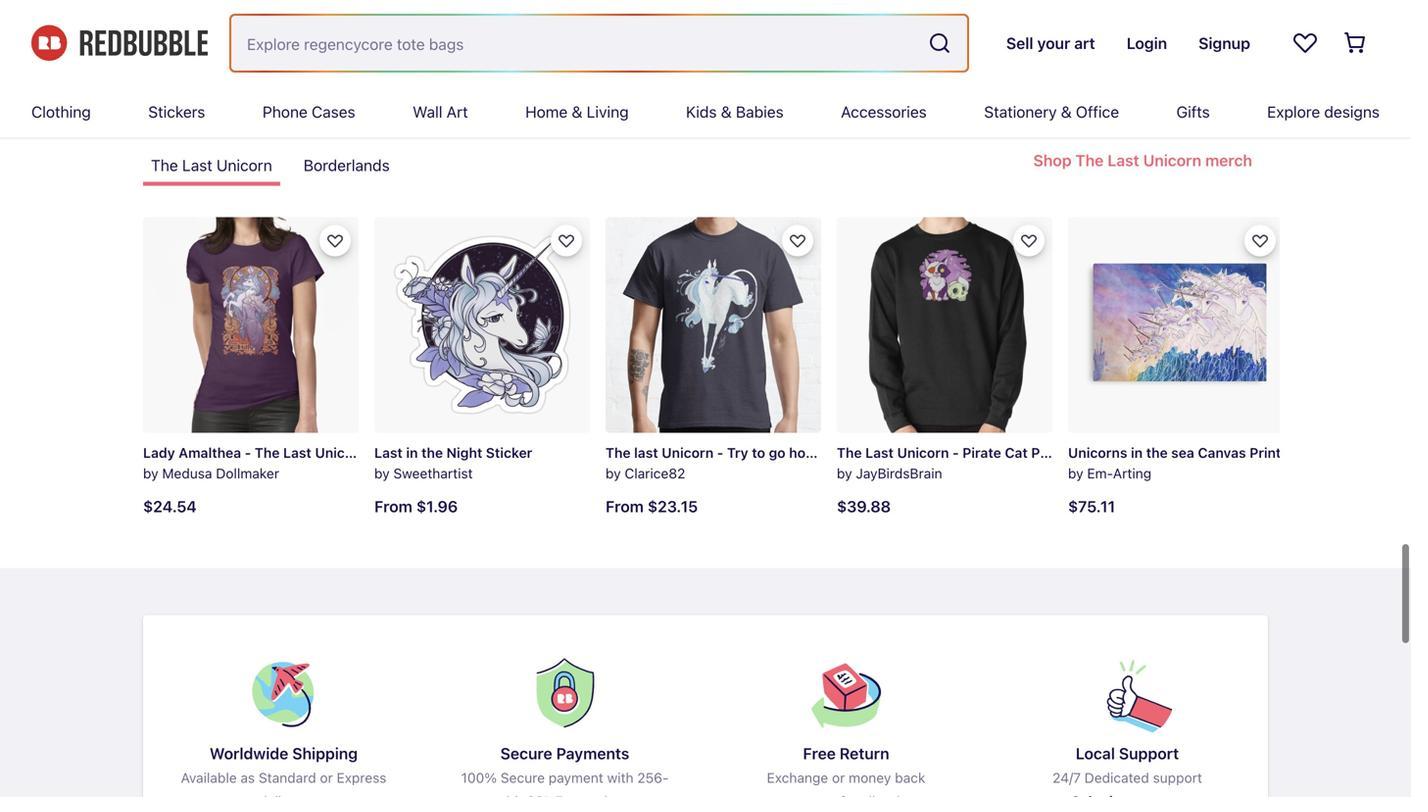 Task type: locate. For each thing, give the bounding box(es) containing it.
arting
[[1114, 465, 1152, 481]]

& for stationery
[[1061, 102, 1072, 121]]

clothing link
[[31, 86, 91, 137]]

phone
[[263, 102, 308, 121]]

fan
[[204, 96, 238, 123]]

or up for
[[832, 769, 845, 786]]

accessories link
[[841, 86, 927, 137]]

medusa
[[162, 465, 212, 481]]

back
[[895, 769, 926, 786]]

1 horizontal spatial or
[[832, 769, 845, 786]]

single
[[840, 445, 881, 461]]

1 vertical spatial secure
[[501, 769, 545, 786]]

1 & from the left
[[572, 102, 583, 121]]

living
[[587, 102, 629, 121]]

wall
[[413, 102, 443, 121]]

the inside the last unicorn - try to go home - single version classic t-shirt by clarice82
[[606, 445, 631, 461]]

2 shirt from the left
[[1002, 445, 1034, 461]]

1 the from the left
[[422, 445, 443, 461]]

2 secure from the top
[[501, 769, 545, 786]]

& right "it"
[[572, 102, 583, 121]]

made
[[278, 96, 338, 123]]

delivery
[[259, 793, 309, 797]]

1 from from the left
[[375, 497, 413, 515]]

go
[[769, 445, 786, 461]]

the last unicorn
[[151, 156, 272, 175]]

last right amalthea
[[283, 445, 312, 461]]

the down stickers 'link'
[[151, 156, 178, 175]]

0 vertical spatial secure
[[501, 744, 553, 763]]

wall art link
[[413, 86, 468, 137]]

shirt
[[427, 445, 459, 461], [1002, 445, 1034, 461]]

designs
[[1325, 102, 1380, 121]]

the inside unicorns in the sea canvas print by em-arting
[[1147, 445, 1168, 461]]

& right kids
[[721, 102, 732, 121]]

home
[[789, 445, 826, 461]]

1 or from the left
[[320, 769, 333, 786]]

2 horizontal spatial &
[[1061, 102, 1072, 121]]

unicorn inside lady amalthea - the last unicorn fitted t-shirt by medusa dollmaker
[[315, 445, 367, 461]]

0 horizontal spatial &
[[572, 102, 583, 121]]

shirt up sweethartist
[[427, 445, 459, 461]]

$24.54
[[143, 497, 197, 515]]

worldwide shipping available as standard or express delivery
[[181, 744, 387, 797]]

1 horizontal spatial &
[[721, 102, 732, 121]]

last
[[182, 156, 212, 175], [283, 445, 312, 461], [375, 445, 403, 461], [866, 445, 894, 461]]

2 the from the left
[[1147, 445, 1168, 461]]

the inside the last in the night sticker by sweethartist
[[422, 445, 443, 461]]

- left pirate in the right of the page
[[953, 445, 959, 461]]

in for $75.11
[[1131, 445, 1143, 461]]

0 horizontal spatial shirt
[[427, 445, 459, 461]]

cat
[[1005, 445, 1028, 461]]

1 horizontal spatial from
[[606, 497, 644, 515]]

shop
[[143, 96, 199, 123]]

free
[[803, 744, 836, 763]]

from
[[375, 497, 413, 515], [606, 497, 644, 515]]

unicorn inside the last unicorn - pirate cat pullover sweatshirt by jaybirdsbrain
[[898, 445, 949, 461]]

lady amalthea - the last unicorn fitted t-shirt by medusa dollmaker
[[143, 445, 459, 481]]

unicorn left the fitted
[[315, 445, 367, 461]]

in up sweethartist
[[406, 445, 418, 461]]

by down lady
[[143, 465, 158, 481]]

it
[[545, 96, 559, 123]]

&
[[572, 102, 583, 121], [721, 102, 732, 121], [1061, 102, 1072, 121]]

- right "home"
[[830, 445, 836, 461]]

the for from
[[422, 445, 443, 461]]

in up arting
[[1131, 445, 1143, 461]]

t- inside lady amalthea - the last unicorn fitted t-shirt by medusa dollmaker
[[413, 445, 427, 461]]

return
[[840, 744, 890, 763]]

sticker
[[486, 445, 533, 461]]

1 horizontal spatial t-
[[988, 445, 1002, 461]]

from for from $1.96
[[375, 497, 413, 515]]

0 horizontal spatial or
[[320, 769, 333, 786]]

2 in from the left
[[1131, 445, 1143, 461]]

explore designs
[[1268, 102, 1380, 121]]

last down stickers 'link'
[[182, 156, 212, 175]]

& inside stationery & office link
[[1061, 102, 1072, 121]]

jaybirdsbrain
[[856, 465, 943, 481]]

by left clarice82
[[606, 465, 621, 481]]

in for from
[[406, 445, 418, 461]]

from left $1.96
[[375, 497, 413, 515]]

1 horizontal spatial in
[[1131, 445, 1143, 461]]

pullover
[[1032, 445, 1085, 461]]

the
[[422, 445, 443, 461], [1147, 445, 1168, 461]]

worldwide shipping image
[[237, 646, 331, 740]]

unicorn up clarice82
[[662, 445, 714, 461]]

1 horizontal spatial the
[[1147, 445, 1168, 461]]

$23.15
[[648, 497, 698, 515]]

2 & from the left
[[721, 102, 732, 121]]

the up sweethartist
[[422, 445, 443, 461]]

available
[[181, 769, 237, 786]]

2 from from the left
[[606, 497, 644, 515]]

$1.96
[[417, 497, 458, 515]]

by inside lady amalthea - the last unicorn fitted t-shirt by medusa dollmaker
[[143, 465, 158, 481]]

& inside home & living link
[[572, 102, 583, 121]]

the right "home"
[[837, 445, 862, 461]]

orders
[[880, 793, 920, 797]]

or inside the worldwide shipping available as standard or express delivery
[[320, 769, 333, 786]]

stationery
[[985, 102, 1057, 121]]

office
[[1076, 102, 1120, 121]]

& left "office"
[[1061, 102, 1072, 121]]

2 or from the left
[[832, 769, 845, 786]]

3 & from the left
[[1061, 102, 1072, 121]]

last inside the last unicorn - pirate cat pullover sweatshirt by jaybirdsbrain
[[866, 445, 894, 461]]

explore
[[1268, 102, 1321, 121]]

home & living
[[526, 102, 629, 121]]

t- up sweethartist
[[413, 445, 427, 461]]

0 horizontal spatial the
[[422, 445, 443, 461]]

last up sweethartist
[[375, 445, 403, 461]]

& inside kids & babies link
[[721, 102, 732, 121]]

- up dollmaker
[[245, 445, 251, 461]]

shirt right pirate in the right of the page
[[1002, 445, 1034, 461]]

the left "sea"
[[1147, 445, 1168, 461]]

3 - from the left
[[830, 445, 836, 461]]

kids & babies link
[[686, 86, 784, 137]]

None field
[[231, 16, 968, 71]]

2 t- from the left
[[988, 445, 1002, 461]]

unicorn down the art
[[217, 156, 272, 175]]

4 - from the left
[[953, 445, 959, 461]]

menu bar containing clothing
[[31, 86, 1380, 137]]

1 horizontal spatial shirt
[[1002, 445, 1034, 461]]

- left try
[[717, 445, 724, 461]]

fitted
[[371, 445, 409, 461]]

0 horizontal spatial from
[[375, 497, 413, 515]]

by down single
[[837, 465, 853, 481]]

payments
[[557, 744, 630, 763]]

in inside unicorns in the sea canvas print by em-arting
[[1131, 445, 1143, 461]]

1 - from the left
[[245, 445, 251, 461]]

by down the fitted
[[375, 465, 390, 481]]

as
[[241, 769, 255, 786]]

or down shipping
[[320, 769, 333, 786]]

secure
[[501, 744, 553, 763], [501, 769, 545, 786]]

wall art
[[413, 102, 468, 121]]

accessories
[[841, 102, 927, 121]]

0 horizontal spatial in
[[406, 445, 418, 461]]

or
[[320, 769, 333, 786], [832, 769, 845, 786]]

night
[[447, 445, 483, 461]]

the for the last unicorn
[[151, 156, 178, 175]]

the inside the last unicorn - pirate cat pullover sweatshirt by jaybirdsbrain
[[837, 445, 862, 461]]

1 in from the left
[[406, 445, 418, 461]]

love
[[497, 96, 540, 123]]

local support 24/7 dedicated support
[[1053, 744, 1203, 786]]

last inside the last in the night sticker by sweethartist
[[375, 445, 403, 461]]

phone cases link
[[263, 86, 356, 137]]

ssl
[[527, 793, 552, 797]]

unicorn inside the last unicorn - try to go home - single version classic t-shirt by clarice82
[[662, 445, 714, 461]]

unicorn for the last unicorn - pirate cat pullover sweatshirt by jaybirdsbrain
[[898, 445, 949, 461]]

0 horizontal spatial t-
[[413, 445, 427, 461]]

in inside the last in the night sticker by sweethartist
[[406, 445, 418, 461]]

t-
[[413, 445, 427, 461], [988, 445, 1002, 461]]

menu bar
[[31, 86, 1380, 137]]

dollmaker
[[216, 465, 279, 481]]

1 shirt from the left
[[427, 445, 459, 461]]

unicorn up jaybirdsbrain
[[898, 445, 949, 461]]

by left em-
[[1069, 465, 1084, 481]]

t- left cat
[[988, 445, 1002, 461]]

the left last
[[606, 445, 631, 461]]

the up dollmaker
[[255, 445, 280, 461]]

encryption
[[556, 793, 624, 797]]

from down clarice82
[[606, 497, 644, 515]]

borderlands
[[304, 156, 390, 175]]

1 secure from the top
[[501, 744, 553, 763]]

shirt inside lady amalthea - the last unicorn fitted t-shirt by medusa dollmaker
[[427, 445, 459, 461]]

guarantee
[[773, 793, 837, 797]]

last up jaybirdsbrain
[[866, 445, 894, 461]]

home
[[526, 102, 568, 121]]

1 t- from the left
[[413, 445, 427, 461]]



Task type: vqa. For each thing, say whether or not it's contained in the screenshot.
Product in the bottom of the page
no



Task type: describe. For each thing, give the bounding box(es) containing it.
- inside lady amalthea - the last unicorn fitted t-shirt by medusa dollmaker
[[245, 445, 251, 461]]

with
[[607, 769, 634, 786]]

by inside the last unicorn - try to go home - single version classic t-shirt by clarice82
[[606, 465, 621, 481]]

last inside the last unicorn link
[[182, 156, 212, 175]]

unicorn for the last unicorn
[[217, 156, 272, 175]]

for
[[841, 793, 858, 797]]

the last unicorn - pirate cat pullover sweatshirt by jaybirdsbrain
[[837, 445, 1159, 481]]

dedicated
[[1085, 769, 1150, 786]]

express
[[337, 769, 387, 786]]

to
[[752, 445, 766, 461]]

art
[[243, 96, 273, 123]]

from for from $23.15
[[606, 497, 644, 515]]

sweethartist
[[394, 465, 473, 481]]

unicorn for the last unicorn - try to go home - single version classic t-shirt by clarice82
[[662, 445, 714, 461]]

amalthea
[[179, 445, 241, 461]]

sea
[[1172, 445, 1195, 461]]

clarice82
[[625, 465, 686, 481]]

t- inside the last unicorn - try to go home - single version classic t-shirt by clarice82
[[988, 445, 1002, 461]]

the for the last unicorn - try to go home - single version classic t-shirt by clarice82
[[606, 445, 631, 461]]

phone cases
[[263, 102, 356, 121]]

local support image
[[1081, 646, 1175, 739]]

2 - from the left
[[717, 445, 724, 461]]

sweatshirt
[[1089, 445, 1159, 461]]

& for home
[[572, 102, 583, 121]]

em-
[[1088, 465, 1114, 481]]

pirate
[[963, 445, 1002, 461]]

the for the last unicorn - pirate cat pullover sweatshirt by jaybirdsbrain
[[837, 445, 862, 461]]

secure payments 100% secure payment with 256- bit ssl encryption
[[461, 744, 669, 797]]

shipping
[[292, 744, 358, 763]]

free return exchange or money back guarantee for all orders
[[767, 744, 926, 797]]

stickers link
[[148, 86, 205, 137]]

standard
[[259, 769, 316, 786]]

classic
[[937, 445, 985, 461]]

clothing
[[31, 102, 91, 121]]

last in the night sticker by sweethartist
[[375, 445, 533, 481]]

stickers
[[148, 102, 205, 121]]

bit
[[507, 793, 523, 797]]

free return image
[[800, 646, 894, 739]]

secure payments image
[[518, 646, 612, 739]]

the inside lady amalthea - the last unicorn fitted t-shirt by medusa dollmaker
[[255, 445, 280, 461]]

kids & babies
[[686, 102, 784, 121]]

try
[[727, 445, 749, 461]]

from $1.96
[[375, 497, 458, 515]]

- inside the last unicorn - pirate cat pullover sweatshirt by jaybirdsbrain
[[953, 445, 959, 461]]

gifts link
[[1177, 86, 1211, 137]]

by inside the last unicorn - pirate cat pullover sweatshirt by jaybirdsbrain
[[837, 465, 853, 481]]

support
[[1119, 744, 1180, 763]]

stationery & office link
[[985, 86, 1120, 137]]

stationery & office
[[985, 102, 1120, 121]]

gifts
[[1177, 102, 1211, 121]]

cases
[[312, 102, 356, 121]]

explore designs link
[[1268, 86, 1380, 137]]

lady
[[143, 445, 175, 461]]

$75.11
[[1069, 497, 1116, 515]]

24/7
[[1053, 769, 1081, 786]]

by inside unicorns in the sea canvas print by em-arting
[[1069, 465, 1084, 481]]

by inside the last in the night sticker by sweethartist
[[375, 465, 390, 481]]

print
[[1250, 445, 1282, 461]]

local
[[1076, 744, 1116, 763]]

& for kids
[[721, 102, 732, 121]]

too
[[564, 96, 599, 123]]

version
[[884, 445, 934, 461]]

home & living link
[[526, 86, 629, 137]]

256-
[[638, 769, 669, 786]]

the last unicorn - try to go home - single version classic t-shirt by clarice82
[[606, 445, 1034, 481]]

borderlands link
[[296, 145, 398, 186]]

the for $75.11
[[1147, 445, 1168, 461]]

worldwide
[[210, 744, 289, 763]]

all
[[862, 793, 876, 797]]

payment
[[549, 769, 604, 786]]

who
[[446, 96, 492, 123]]

redbubble logo image
[[31, 25, 208, 61]]

$39.88
[[837, 497, 891, 515]]

by right made on the top left of page
[[343, 96, 369, 123]]

kids
[[686, 102, 717, 121]]

unicorns in the sea canvas print by em-arting
[[1069, 445, 1282, 481]]

babies
[[736, 102, 784, 121]]

artists
[[374, 96, 441, 123]]

last inside lady amalthea - the last unicorn fitted t-shirt by medusa dollmaker
[[283, 445, 312, 461]]

support
[[1154, 769, 1203, 786]]

the last unicorn link
[[143, 145, 280, 186]]

or inside free return exchange or money back guarantee for all orders
[[832, 769, 845, 786]]

from $23.15
[[606, 497, 698, 515]]

100%
[[461, 769, 497, 786]]

Search term search field
[[231, 16, 920, 71]]

shirt inside the last unicorn - try to go home - single version classic t-shirt by clarice82
[[1002, 445, 1034, 461]]

canvas
[[1198, 445, 1247, 461]]



